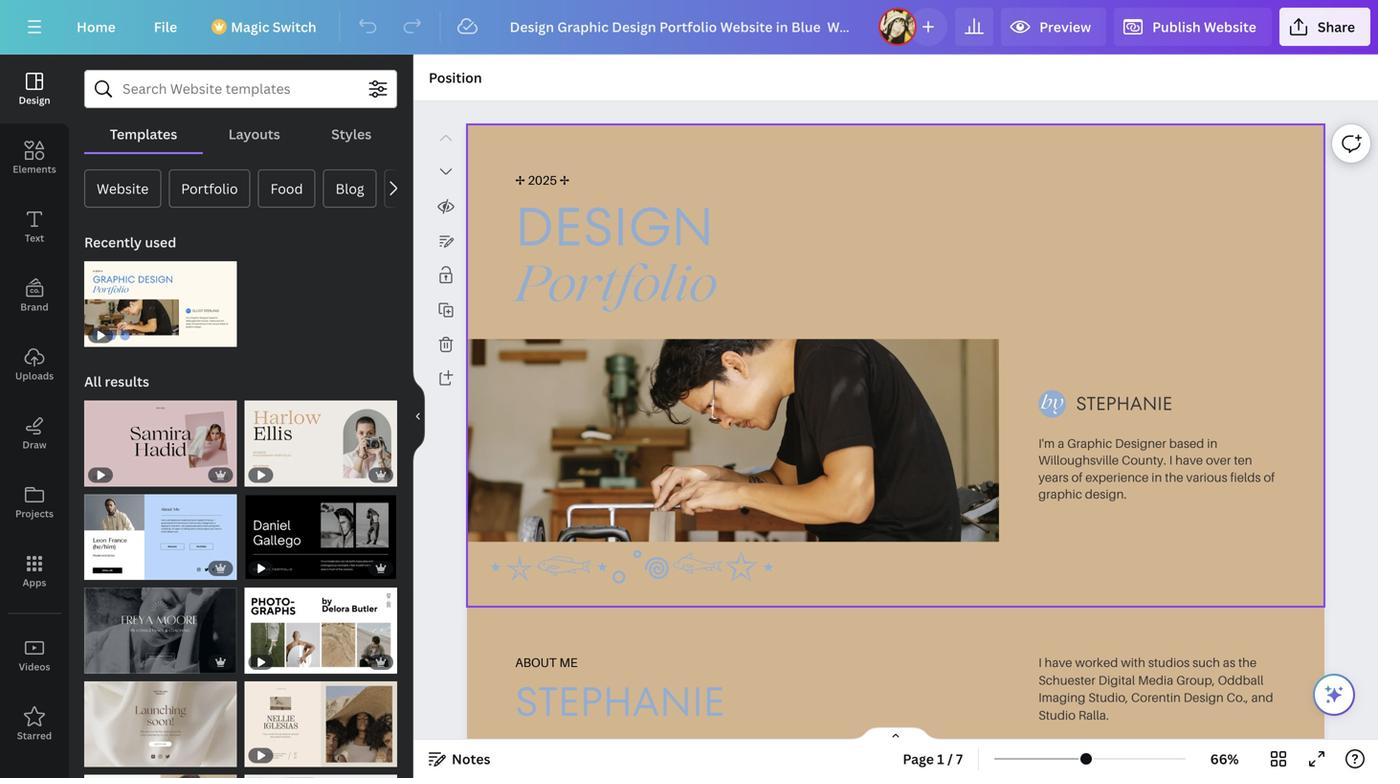 Task type: locate. For each thing, give the bounding box(es) containing it.
0 horizontal spatial the
[[1165, 470, 1184, 485]]

⋆⭒𓆟⋆｡˚𖦹𓆜✩⋆
[[486, 537, 778, 596]]

1 vertical spatial i
[[1039, 655, 1042, 670]]

years
[[1039, 470, 1069, 485]]

0 horizontal spatial 1
[[94, 655, 99, 669]]

corentin
[[1132, 690, 1181, 705]]

0 horizontal spatial ✢
[[515, 173, 525, 188]]

i up schuester
[[1039, 655, 1042, 670]]

photography portfolio website in white  black  light modern minimal style group
[[245, 576, 397, 674]]

1 vertical spatial design
[[515, 189, 714, 264]]

1 horizontal spatial i
[[1170, 453, 1173, 468]]

modeling portfolio website in black  white  grey  dark modern minimal style group
[[245, 483, 397, 580]]

1 vertical spatial website
[[97, 179, 149, 198]]

i inside i have worked with studios such as the schuester digital media group, oddball imaging studio, corentin design co., and studio ralla.
[[1039, 655, 1042, 670]]

design.
[[1085, 487, 1127, 502]]

1 vertical spatial the
[[1239, 655, 1257, 670]]

stephanie up designer
[[1077, 391, 1173, 417]]

all
[[84, 373, 102, 391]]

i inside i'm a graphic designer based in willoughsville county. i have over ten years of experience in the various fields of graphic design.
[[1170, 453, 1173, 468]]

have
[[1176, 453, 1204, 468], [1045, 655, 1073, 670]]

0 horizontal spatial portfolio
[[181, 179, 238, 198]]

apps
[[23, 576, 46, 589]]

1 horizontal spatial in
[[1208, 436, 1218, 451]]

ten
[[1234, 453, 1253, 468]]

based
[[1170, 436, 1205, 451]]

about
[[515, 655, 557, 670]]

1 inside button
[[937, 750, 945, 768]]

design inside button
[[19, 94, 50, 107]]

0 vertical spatial have
[[1176, 453, 1204, 468]]

projects
[[15, 507, 54, 520]]

magic
[[231, 18, 269, 36]]

schuester
[[1039, 672, 1096, 687]]

elements button
[[0, 123, 69, 192]]

in
[[1208, 436, 1218, 451], [1152, 470, 1163, 485]]

draw
[[22, 438, 47, 451]]

1 horizontal spatial portfolio
[[515, 266, 717, 314]]

draw button
[[0, 399, 69, 468]]

i have worked with studios such as the schuester digital media group, oddball imaging studio, corentin design co., and studio ralla.
[[1039, 655, 1274, 722]]

various
[[1187, 470, 1228, 485]]

services
[[397, 179, 451, 198]]

in up over
[[1208, 436, 1218, 451]]

have up schuester
[[1045, 655, 1073, 670]]

file button
[[139, 8, 193, 46]]

cream and brown photographic beauty site launch website group
[[84, 670, 237, 767]]

0 vertical spatial the
[[1165, 470, 1184, 485]]

0 vertical spatial website
[[1204, 18, 1257, 36]]

0 horizontal spatial website
[[97, 179, 149, 198]]

0 vertical spatial i
[[1170, 453, 1173, 468]]

page
[[903, 750, 934, 768]]

portfolio inside portfolio button
[[181, 179, 238, 198]]

1 horizontal spatial the
[[1239, 655, 1257, 670]]

modeling portfolio website in beige  black  warm neutral classic minimal style group
[[245, 670, 397, 767]]

1 left 5
[[94, 655, 99, 669]]

0 horizontal spatial in
[[1152, 470, 1163, 485]]

design down ✢ 2025 ✢
[[515, 189, 714, 264]]

co.,
[[1227, 690, 1249, 705]]

0 horizontal spatial stephanie
[[515, 673, 726, 730]]

blog
[[336, 179, 364, 198]]

of left 5
[[102, 655, 113, 669]]

ralla.
[[1079, 708, 1109, 722]]

design up elements button
[[19, 94, 50, 107]]

1 left /
[[937, 750, 945, 768]]

/
[[948, 750, 953, 768]]

digital
[[1099, 672, 1136, 687]]

website up recently used
[[97, 179, 149, 198]]

1 horizontal spatial stephanie
[[1077, 391, 1173, 417]]

1 horizontal spatial have
[[1176, 453, 1204, 468]]

0 horizontal spatial i
[[1039, 655, 1042, 670]]

0 vertical spatial 1
[[94, 655, 99, 669]]

design inside i have worked with studios such as the schuester digital media group, oddball imaging studio, corentin design co., and studio ralla.
[[1184, 690, 1224, 705]]

i
[[1170, 453, 1173, 468], [1039, 655, 1042, 670]]

file
[[154, 18, 177, 36]]

1 horizontal spatial ✢
[[560, 173, 570, 188]]

about me
[[515, 655, 578, 670]]

i down the based
[[1170, 453, 1173, 468]]

portfolio
[[181, 179, 238, 198], [515, 266, 717, 314]]

the inside i have worked with studios such as the schuester digital media group, oddball imaging studio, corentin design co., and studio ralla.
[[1239, 655, 1257, 670]]

1 horizontal spatial 1
[[937, 750, 945, 768]]

0 vertical spatial in
[[1208, 436, 1218, 451]]

1 vertical spatial portfolio
[[515, 266, 717, 314]]

layouts
[[229, 125, 280, 143]]

1 horizontal spatial design
[[515, 189, 714, 264]]

home
[[77, 18, 116, 36]]

2 vertical spatial design
[[1184, 690, 1224, 705]]

0 horizontal spatial design
[[19, 94, 50, 107]]

willoughsville
[[1039, 453, 1119, 468]]

website right 'publish'
[[1204, 18, 1257, 36]]

fields
[[1231, 470, 1261, 485]]

1 vertical spatial have
[[1045, 655, 1073, 670]]

main menu bar
[[0, 0, 1379, 55]]

0 vertical spatial design
[[19, 94, 50, 107]]

in down county.
[[1152, 470, 1163, 485]]

2 horizontal spatial design
[[1184, 690, 1224, 705]]

and
[[1252, 690, 1274, 705]]

of down willoughsville at the right bottom of the page
[[1072, 470, 1083, 485]]

studios
[[1149, 655, 1190, 670]]

the left various
[[1165, 470, 1184, 485]]

0 horizontal spatial of
[[102, 655, 113, 669]]

stephanie down me
[[515, 673, 726, 730]]

styles button
[[306, 116, 397, 152]]

of
[[1072, 470, 1083, 485], [1264, 470, 1275, 485], [102, 655, 113, 669]]

media
[[1138, 672, 1174, 687]]

county.
[[1122, 453, 1167, 468]]

have down the based
[[1176, 453, 1204, 468]]

1 horizontal spatial website
[[1204, 18, 1257, 36]]

me
[[560, 655, 578, 670]]

design down group,
[[1184, 690, 1224, 705]]

0 vertical spatial portfolio
[[181, 179, 238, 198]]

1 of 5
[[94, 655, 121, 669]]

✢ right "2025"
[[560, 173, 570, 188]]

projects button
[[0, 468, 69, 537]]

light blue black and white clean minimal model & actor resume website group
[[84, 483, 237, 580]]

photography portfolio website in grey  black  light experimental style group
[[245, 764, 397, 778]]

1 vertical spatial 1
[[937, 750, 945, 768]]

of right fields
[[1264, 470, 1275, 485]]

Search Website templates search field
[[123, 71, 359, 107]]

results
[[105, 373, 149, 391]]

portfolio button
[[169, 169, 250, 208]]

brand
[[20, 301, 49, 314]]

over
[[1206, 453, 1232, 468]]

switch
[[273, 18, 317, 36]]

with
[[1121, 655, 1146, 670]]

designer
[[1115, 436, 1167, 451]]

apps button
[[0, 537, 69, 606]]

text button
[[0, 192, 69, 261]]

Design title text field
[[495, 8, 871, 46]]

design
[[19, 94, 50, 107], [515, 189, 714, 264], [1184, 690, 1224, 705]]

0 horizontal spatial have
[[1045, 655, 1073, 670]]

✢ left "2025"
[[515, 173, 525, 188]]

2 ✢ from the left
[[560, 173, 570, 188]]

✢
[[515, 173, 525, 188], [560, 173, 570, 188]]

the right as
[[1239, 655, 1257, 670]]

services button
[[385, 169, 464, 208]]



Task type: describe. For each thing, give the bounding box(es) containing it.
position
[[429, 68, 482, 87]]

styles
[[332, 125, 372, 143]]

used
[[145, 233, 176, 251]]

templates
[[110, 125, 177, 143]]

uploads
[[15, 370, 54, 382]]

oddball
[[1218, 672, 1264, 687]]

imaging
[[1039, 690, 1086, 705]]

all results
[[84, 373, 149, 391]]

by
[[1041, 395, 1064, 414]]

1 vertical spatial in
[[1152, 470, 1163, 485]]

publish
[[1153, 18, 1201, 36]]

have inside i have worked with studios such as the schuester digital media group, oddball imaging studio, corentin design co., and studio ralla.
[[1045, 655, 1073, 670]]

starred button
[[0, 690, 69, 759]]

blog button
[[323, 169, 377, 208]]

position button
[[421, 62, 490, 93]]

1 horizontal spatial of
[[1072, 470, 1083, 485]]

2025
[[528, 173, 557, 188]]

side panel tab list
[[0, 55, 69, 759]]

graphic
[[1068, 436, 1113, 451]]

publish website
[[1153, 18, 1257, 36]]

66% button
[[1194, 744, 1256, 774]]

page 1 / 7 button
[[895, 744, 971, 774]]

publish website button
[[1114, 8, 1272, 46]]

starred
[[17, 729, 52, 742]]

brand button
[[0, 261, 69, 330]]

text
[[25, 232, 44, 245]]

videos button
[[0, 621, 69, 690]]

share
[[1318, 18, 1356, 36]]

1 inside dark blue and beige simple dark consultancy portfolio & resume website group
[[94, 655, 99, 669]]

share button
[[1280, 8, 1371, 46]]

design graphic design portfolio website in blue  warm neutral experimental style group
[[84, 250, 237, 347]]

studio
[[1039, 708, 1076, 722]]

i'm
[[1039, 436, 1055, 451]]

✢ 2025 ✢
[[515, 173, 570, 188]]

recently
[[84, 233, 142, 251]]

of inside dark blue and beige simple dark consultancy portfolio & resume website group
[[102, 655, 113, 669]]

studio,
[[1089, 690, 1129, 705]]

group,
[[1177, 672, 1216, 687]]

dark blue and beige simple dark consultancy portfolio & resume website group
[[84, 576, 237, 674]]

have inside i'm a graphic designer based in willoughsville county. i have over ten years of experience in the various fields of graphic design.
[[1176, 453, 1204, 468]]

cream and brown photographic beauty site launch website image
[[84, 681, 237, 767]]

canva assistant image
[[1323, 684, 1346, 707]]

0 vertical spatial stephanie
[[1077, 391, 1173, 417]]

7
[[956, 750, 963, 768]]

design button
[[0, 55, 69, 123]]

page 1 / 7
[[903, 750, 963, 768]]

magic switch button
[[200, 8, 332, 46]]

preview
[[1040, 18, 1091, 36]]

photography portfolio website in pastel orange  black  warm neutral classic minimal style group
[[245, 389, 397, 487]]

worked
[[1076, 655, 1119, 670]]

5
[[115, 655, 121, 669]]

modeling portfolio website in pastel pink  pastel blue  black  colored experimental style group
[[84, 389, 237, 487]]

the inside i'm a graphic designer based in willoughsville county. i have over ten years of experience in the various fields of graphic design.
[[1165, 470, 1184, 485]]

food
[[271, 179, 303, 198]]

website button
[[84, 169, 161, 208]]

notes button
[[421, 744, 498, 774]]

graphic
[[1039, 487, 1083, 502]]

i'm a graphic designer based in willoughsville county. i have over ten years of experience in the various fields of graphic design.
[[1039, 436, 1275, 502]]

uploads button
[[0, 330, 69, 399]]

light blue black and white clean minimal model & actor resume website image
[[84, 494, 237, 580]]

a
[[1058, 436, 1065, 451]]

website inside "dropdown button"
[[1204, 18, 1257, 36]]

as
[[1223, 655, 1236, 670]]

66%
[[1211, 750, 1239, 768]]

notes
[[452, 750, 491, 768]]

elements
[[13, 163, 56, 176]]

1 vertical spatial stephanie
[[515, 673, 726, 730]]

food button
[[258, 169, 316, 208]]

2 horizontal spatial of
[[1264, 470, 1275, 485]]

experience
[[1086, 470, 1149, 485]]

templates button
[[84, 116, 203, 152]]

show pages image
[[850, 727, 942, 742]]

home link
[[61, 8, 131, 46]]

hide image
[[413, 370, 425, 462]]

recently used
[[84, 233, 176, 251]]

videos
[[19, 661, 50, 673]]

website inside 'button'
[[97, 179, 149, 198]]

layouts button
[[203, 116, 306, 152]]

photography portfolio website in beige  gold  brown  warm neutral modern minimal style group
[[84, 764, 237, 778]]

magic switch
[[231, 18, 317, 36]]

1 ✢ from the left
[[515, 173, 525, 188]]



Task type: vqa. For each thing, say whether or not it's contained in the screenshot.
language: english (australia) button
no



